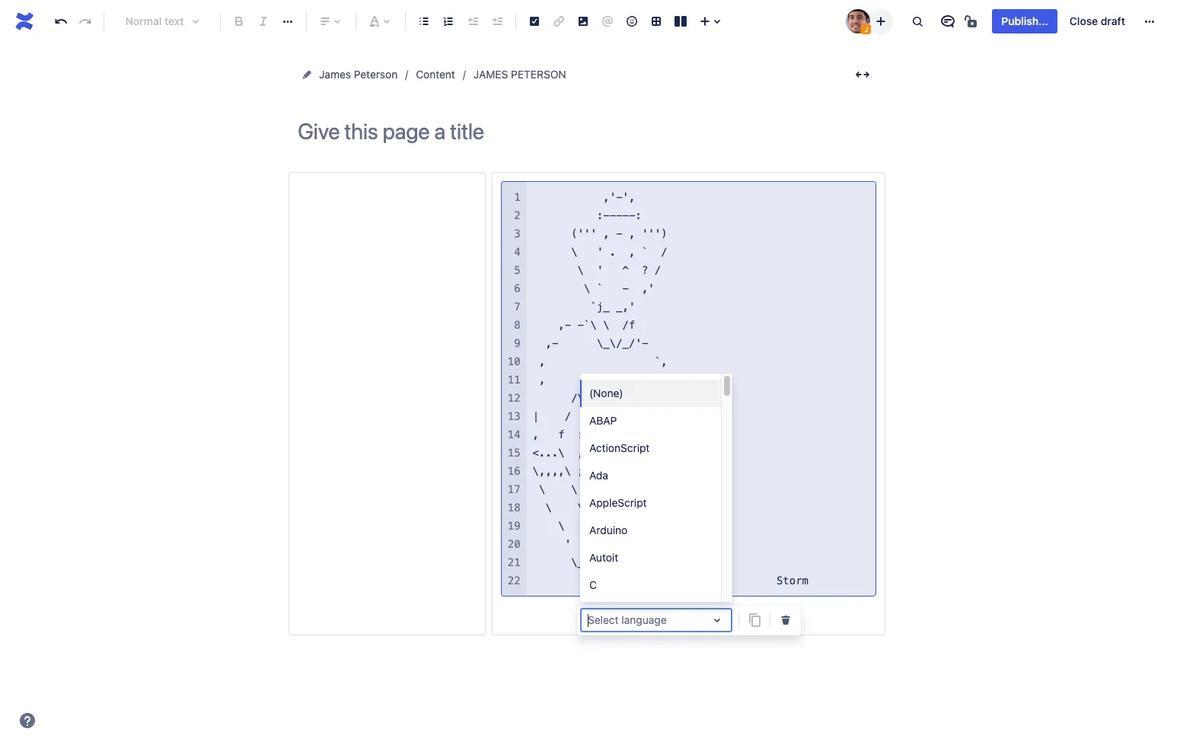 Task type: locate. For each thing, give the bounding box(es) containing it.
,
[[603, 228, 610, 240], [629, 228, 635, 240], [629, 246, 635, 258], [539, 356, 545, 368], [539, 374, 545, 386], [667, 374, 674, 386], [533, 429, 539, 441], [687, 429, 693, 441], [578, 447, 584, 459], [590, 520, 597, 532]]

/ right the "?"
[[655, 264, 661, 276]]

1 vertical spatial `
[[597, 282, 603, 295]]

2 vertical spatial /
[[565, 410, 571, 423]]

language
[[622, 614, 667, 627]]

'-
[[622, 557, 635, 569]]

''':
[[674, 502, 699, 514]]

ada
[[589, 469, 608, 482]]

:/^^^^'
[[655, 483, 699, 496]]

,- up j
[[667, 447, 680, 459]]

james peterson link
[[473, 65, 566, 84]]

action item image
[[525, 12, 544, 30]]

` right ,`,-
[[648, 538, 655, 550]]

c
[[589, 579, 597, 592]]

0 horizontal spatial ;
[[578, 465, 584, 477]]

; left the ada
[[578, 465, 584, 477]]

,- left `\
[[558, 319, 571, 331]]

`\
[[584, 319, 597, 331]]

,-
[[558, 319, 571, 331], [545, 337, 558, 349], [667, 447, 680, 459]]

-
[[610, 209, 616, 222], [616, 209, 622, 222], [622, 209, 629, 222], [629, 209, 635, 222], [616, 228, 622, 240], [622, 282, 629, 295], [578, 319, 584, 331], [584, 520, 590, 532], [655, 520, 661, 532], [597, 538, 603, 550], [610, 538, 616, 550], [642, 538, 648, 550], [610, 557, 616, 569], [635, 557, 642, 569], [642, 557, 648, 569]]

add image, video, or file image
[[574, 12, 592, 30]]

\_\/_/'-
[[597, 337, 648, 349]]

' right j
[[687, 465, 693, 477]]

link image
[[550, 12, 568, 30]]

' left ^ at the top right of the page
[[597, 264, 603, 276]]

`,
[[655, 356, 667, 368]]

`
[[642, 246, 648, 258], [597, 282, 603, 295], [648, 538, 655, 550]]

applescript
[[589, 496, 647, 509]]

james peterson
[[319, 68, 398, 81]]

open image
[[708, 611, 726, 630]]

` up the "?"
[[642, 246, 648, 258]]

no restrictions image
[[963, 12, 982, 30]]

publish... button
[[992, 9, 1057, 33]]

james peterson image
[[846, 9, 871, 33]]

1 horizontal spatial ;
[[661, 502, 667, 514]]

: down :`,
[[655, 447, 661, 459]]

; up `.../
[[661, 502, 667, 514]]

james
[[319, 68, 351, 81]]

peterson
[[511, 68, 566, 81]]

select
[[588, 614, 619, 627]]

:
[[635, 209, 642, 222], [578, 429, 584, 441], [655, 447, 661, 459], [655, 465, 661, 477], [648, 557, 655, 569]]

\_._'-
[[571, 557, 610, 569]]

bold ⌘b image
[[230, 12, 248, 30]]

layouts image
[[672, 12, 690, 30]]

/
[[661, 246, 667, 258], [655, 264, 661, 276], [565, 410, 571, 423]]

james peterson link
[[319, 65, 398, 84]]

close draft button
[[1060, 9, 1134, 33]]

: right f
[[578, 429, 584, 441]]

0 vertical spatial /
[[661, 246, 667, 258]]

\
[[571, 246, 578, 258], [578, 264, 584, 276], [584, 282, 590, 295], [603, 319, 610, 331], [648, 392, 655, 404], [655, 410, 661, 423], [539, 483, 545, 496], [571, 483, 578, 496], [545, 502, 552, 514], [578, 502, 584, 514], [558, 520, 565, 532]]

Give this page a title text field
[[298, 119, 876, 144]]

0 vertical spatial ;
[[578, 465, 584, 477]]

help image
[[18, 712, 37, 730]]

publish...
[[1001, 14, 1048, 27]]

'
[[597, 246, 603, 258], [597, 264, 603, 276], [687, 447, 693, 459], [687, 465, 693, 477], [565, 538, 571, 550]]

,- left \_\/_/'-
[[545, 337, 558, 349]]

confluence image
[[12, 9, 37, 33], [12, 9, 37, 33]]

draft
[[1101, 14, 1125, 27]]

,`,-
[[616, 538, 642, 550]]

Select language text field
[[588, 614, 591, 627]]

move this page image
[[301, 69, 313, 81]]

close draft
[[1070, 14, 1125, 27]]

`j_
[[590, 301, 610, 313]]

comment icon image
[[939, 12, 957, 30]]

abap
[[589, 414, 617, 427]]

1 vertical spatial ',
[[680, 410, 693, 423]]

j
[[667, 465, 674, 477]]

0 horizontal spatial ',
[[622, 191, 635, 203]]

/ down the ''')
[[661, 246, 667, 258]]

('''
[[571, 228, 597, 240]]

/ up f
[[565, 410, 571, 423]]

\,,,,\
[[533, 465, 571, 477]]

undo ⌘z image
[[52, 12, 70, 30]]

,'-', :-----: (''' , - , ''') \   ' .  , `  / \  '   ^  ? / \ `   -  ,' `j_ _,' ,- -`\ \  /f ,-      \_\/_/'- ,                 `, ,                   , /\          \ |    /             \   ', ,   f  :           :`,  , <...\  ,           : ,- ' \,,,,\ ;           : j  ' \    \            :/^^^^' \    \            ; ''': \   -,         -`.../ '    - -,`,--` \_._'-- '---: storm
[[533, 191, 809, 587]]

;
[[578, 465, 584, 477], [661, 502, 667, 514]]

` up `j_
[[597, 282, 603, 295]]

actionscript
[[589, 442, 650, 455]]

',
[[622, 191, 635, 203], [680, 410, 693, 423]]



Task type: vqa. For each thing, say whether or not it's contained in the screenshot.
Shiba within the Shiba Task Force Software project
no



Task type: describe. For each thing, give the bounding box(es) containing it.
' up \_._'-
[[565, 538, 571, 550]]

/f
[[622, 319, 635, 331]]

james peterson
[[473, 68, 566, 81]]

storm
[[776, 575, 809, 587]]

mention image
[[598, 12, 617, 30]]

Main content area, start typing to enter text. text field
[[289, 172, 885, 636]]

outdent ⇧tab image
[[464, 12, 482, 30]]

?
[[642, 264, 648, 276]]

(none)
[[589, 387, 623, 400]]

f
[[558, 429, 565, 441]]

italic ⌘i image
[[254, 12, 273, 30]]

emoji image
[[623, 12, 641, 30]]

2 vertical spatial `
[[648, 538, 655, 550]]

.
[[610, 246, 616, 258]]

0 vertical spatial `
[[642, 246, 648, 258]]

select language
[[588, 614, 667, 627]]

content link
[[416, 65, 455, 84]]

_,'
[[616, 301, 635, 313]]

editor toolbar toolbar
[[577, 374, 801, 646]]

<...\
[[533, 447, 565, 459]]

remove image
[[777, 611, 795, 630]]

:-
[[597, 209, 610, 222]]

invite to edit image
[[872, 12, 890, 30]]

:`,
[[655, 429, 674, 441]]

0 vertical spatial ,-
[[558, 319, 571, 331]]

0 vertical spatial ',
[[622, 191, 635, 203]]

: left j
[[655, 465, 661, 477]]

''')
[[642, 228, 667, 240]]

bullet list ⌘⇧8 image
[[415, 12, 433, 30]]

peterson
[[354, 68, 398, 81]]

indent tab image
[[488, 12, 506, 30]]

1 vertical spatial ,-
[[545, 337, 558, 349]]

more image
[[1140, 12, 1159, 30]]

`.../
[[661, 520, 693, 532]]

/\
[[571, 392, 584, 404]]

,'
[[642, 282, 655, 295]]

' up :/^^^^' on the right bottom of page
[[687, 447, 693, 459]]

2 vertical spatial ,-
[[667, 447, 680, 459]]

close
[[1070, 14, 1098, 27]]

: right '-
[[648, 557, 655, 569]]

make page full-width image
[[853, 65, 872, 84]]

more formatting image
[[279, 12, 297, 30]]

autoit
[[589, 551, 618, 564]]

^
[[622, 264, 629, 276]]

table image
[[647, 12, 665, 30]]

|
[[533, 410, 539, 423]]

redo ⌘⇧z image
[[76, 12, 94, 30]]

james
[[473, 68, 508, 81]]

,'-
[[603, 191, 622, 203]]

: up the ''')
[[635, 209, 642, 222]]

1 vertical spatial ;
[[661, 502, 667, 514]]

numbered list ⌘⇧7 image
[[439, 12, 458, 30]]

find and replace image
[[909, 12, 927, 30]]

1 horizontal spatial ',
[[680, 410, 693, 423]]

arduino
[[589, 524, 627, 537]]

1 vertical spatial /
[[655, 264, 661, 276]]

' left .
[[597, 246, 603, 258]]

c c++
[[589, 579, 610, 619]]

c++
[[589, 606, 610, 619]]

content
[[416, 68, 455, 81]]



